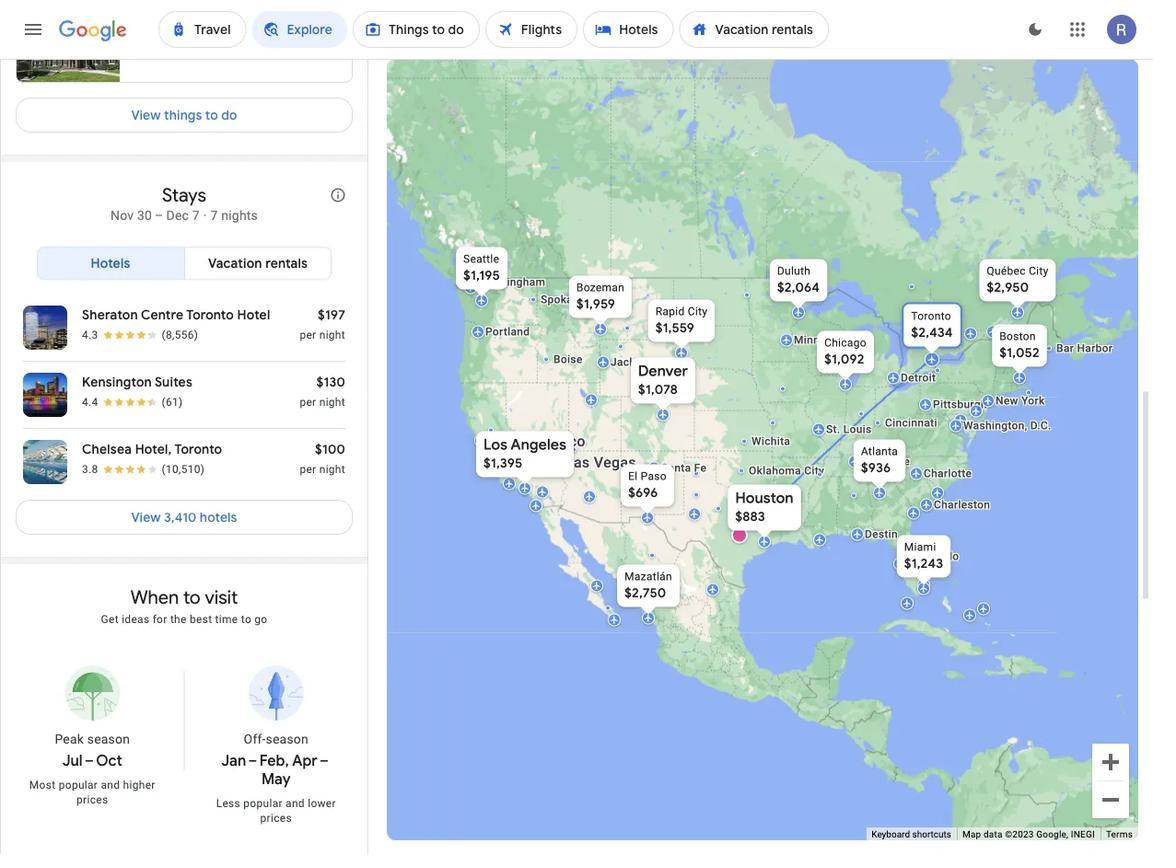 Task type: vqa. For each thing, say whether or not it's contained in the screenshot.
the 8505 corresponding to Dr
no



Task type: describe. For each thing, give the bounding box(es) containing it.
minneapolis
[[794, 334, 858, 347]]

detroit
[[901, 372, 936, 385]]

$2,750
[[625, 585, 666, 602]]

things
[[164, 107, 202, 123]]

$1,243
[[904, 556, 943, 572]]

los angeles $1,395
[[484, 436, 567, 472]]

night for $100
[[319, 463, 345, 476]]

1 7 from the left
[[192, 208, 200, 223]]

1243 US dollars text field
[[904, 556, 943, 572]]

best
[[190, 613, 212, 626]]

st. louis
[[826, 423, 872, 436]]

duluth $2,064
[[777, 265, 820, 296]]

3,410
[[164, 509, 197, 526]]

$696
[[628, 485, 658, 502]]

hotel
[[237, 307, 270, 323]]

main menu image
[[22, 18, 44, 41]]

centre
[[141, 307, 184, 323]]

0 horizontal spatial to
[[183, 586, 201, 609]]

google,
[[1036, 830, 1069, 841]]

3.8 out of 5 stars from 10,510 reviews image
[[82, 462, 205, 477]]

(8,556)
[[162, 329, 198, 342]]

toronto for $100
[[175, 441, 222, 458]]

get
[[101, 613, 119, 626]]

$936
[[861, 460, 891, 477]]

1559 US dollars text field
[[656, 320, 695, 337]]

sheraton centre toronto hotel
[[82, 307, 270, 323]]

mazatlán
[[625, 571, 672, 584]]

2434 US dollars text field
[[911, 325, 953, 341]]

$2,434
[[911, 325, 953, 341]]

30 – dec
[[137, 208, 189, 223]]

popular inside peak season jul – oct most popular and higher prices
[[59, 779, 98, 792]]

and inside peak season jul – oct most popular and higher prices
[[101, 779, 120, 792]]

loading results progress bar
[[0, 59, 1153, 63]]

$100 per night
[[300, 441, 345, 476]]

las
[[566, 454, 590, 472]]

spokane
[[541, 293, 586, 306]]

toronto inside toronto $2,434
[[911, 310, 951, 323]]

inegi
[[1071, 830, 1095, 841]]

san
[[489, 433, 515, 450]]

lower
[[308, 798, 336, 810]]

chelsea hotel, toronto
[[82, 441, 222, 458]]

hotels
[[200, 509, 237, 526]]

city for $2,950
[[1029, 265, 1049, 278]]

1195 US dollars text field
[[463, 268, 500, 284]]

pittsburgh
[[933, 398, 987, 411]]

angeles
[[511, 436, 567, 455]]

fe
[[694, 462, 707, 475]]

ideas
[[122, 613, 150, 626]]

the
[[170, 613, 187, 626]]

higher
[[123, 779, 155, 792]]

$2,064
[[777, 280, 820, 296]]

york
[[1022, 395, 1045, 408]]

night for $197
[[319, 329, 345, 342]]

per for $100
[[300, 463, 316, 476]]

1395 US dollars text field
[[484, 455, 523, 472]]

wichita
[[752, 435, 791, 448]]

bozeman $1,959
[[577, 281, 625, 313]]

1 horizontal spatial city
[[804, 465, 825, 478]]

sheraton
[[82, 307, 138, 323]]

portland
[[485, 326, 530, 339]]

peak
[[55, 732, 84, 747]]

boise
[[554, 353, 583, 366]]

québec city $2,950
[[987, 265, 1049, 296]]

2950 US dollars text field
[[987, 280, 1029, 296]]

data
[[984, 830, 1003, 841]]

rapid
[[656, 305, 685, 318]]

oklahoma
[[749, 465, 801, 478]]

about these results image
[[316, 173, 360, 217]]

toronto $2,434
[[911, 310, 953, 341]]

el
[[628, 470, 638, 483]]

shortcuts
[[912, 830, 951, 841]]

when
[[131, 586, 179, 609]]

washington,
[[963, 420, 1028, 432]]

jan – feb,
[[221, 752, 289, 771]]

las vegas
[[566, 454, 636, 472]]

nashville
[[862, 455, 910, 468]]

map
[[963, 830, 981, 841]]

$2,950
[[987, 280, 1029, 296]]

nov
[[111, 208, 134, 223]]

chicago
[[824, 337, 867, 350]]

936 US dollars text field
[[861, 460, 891, 477]]

harbor
[[1077, 342, 1113, 355]]

new
[[996, 395, 1019, 408]]

accommodation type option group
[[37, 241, 332, 285]]

jackson
[[611, 356, 654, 369]]

2 7 from the left
[[211, 208, 218, 223]]

$1,195
[[463, 268, 500, 284]]

toronto for $197
[[186, 307, 234, 323]]

el paso $696
[[628, 470, 667, 502]]

(61)
[[162, 396, 183, 409]]

view for view things to do
[[131, 107, 161, 123]]

off-seasons section. image
[[247, 664, 306, 723]]

houston
[[735, 489, 794, 508]]

louis
[[844, 423, 872, 436]]

hotel,
[[135, 441, 172, 458]]

per for $197
[[300, 329, 316, 342]]

(10,510)
[[162, 463, 205, 476]]

prices inside peak season jul – oct most popular and higher prices
[[77, 794, 108, 807]]

season for jul – oct
[[87, 732, 130, 747]]

kensington
[[82, 374, 152, 390]]

boston
[[1000, 330, 1036, 343]]

2750 US dollars text field
[[625, 585, 666, 602]]

vegas
[[594, 454, 636, 472]]

map data ©2023 google, inegi
[[963, 830, 1095, 841]]

kensington suites
[[82, 374, 193, 390]]

apr –
[[292, 752, 329, 771]]



Task type: locate. For each thing, give the bounding box(es) containing it.
1 vertical spatial city
[[688, 305, 708, 318]]

santa
[[661, 462, 691, 475]]

houston $883
[[735, 489, 794, 525]]

seattle $1,195
[[463, 253, 500, 284]]

1 vertical spatial prices
[[260, 812, 292, 825]]

2 horizontal spatial to
[[241, 613, 252, 626]]

4.4 out of 5 stars from 61 reviews image
[[82, 395, 183, 410]]

0 vertical spatial per
[[300, 329, 316, 342]]

2 vertical spatial city
[[804, 465, 825, 478]]

1 vertical spatial popular
[[243, 798, 283, 810]]

 image
[[203, 208, 207, 223]]

$130 per night
[[300, 374, 345, 409]]

night inside $130 per night
[[319, 396, 345, 409]]

3 night from the top
[[319, 463, 345, 476]]

per up $100
[[300, 396, 316, 409]]

nights
[[221, 208, 258, 223]]

night inside $197 per night
[[319, 329, 345, 342]]

view left things
[[131, 107, 161, 123]]

charlotte
[[924, 467, 972, 480]]

1 view from the top
[[131, 107, 161, 123]]

city right québec
[[1029, 265, 1049, 278]]

3.8
[[82, 463, 98, 476]]

prices down may
[[260, 812, 292, 825]]

883 US dollars text field
[[735, 509, 765, 525]]

696 US dollars text field
[[628, 485, 658, 502]]

2 vertical spatial to
[[241, 613, 252, 626]]

season for jan – feb,
[[266, 732, 309, 747]]

season inside off-season jan – feb, apr – may less popular and lower prices
[[266, 732, 309, 747]]

city right rapid
[[688, 305, 708, 318]]

toronto up (8,556)
[[186, 307, 234, 323]]

to left go
[[241, 613, 252, 626]]

rapid city $1,559
[[656, 305, 708, 337]]

prices down jul – oct
[[77, 794, 108, 807]]

night inside $100 per night
[[319, 463, 345, 476]]

$883
[[735, 509, 765, 525]]

2 horizontal spatial city
[[1029, 265, 1049, 278]]

0 horizontal spatial season
[[87, 732, 130, 747]]

toronto up (10,510)
[[175, 441, 222, 458]]

1 per from the top
[[300, 329, 316, 342]]

off-
[[244, 732, 266, 747]]

city inside québec city $2,950
[[1029, 265, 1049, 278]]

bozeman
[[577, 281, 625, 294]]

0 horizontal spatial popular
[[59, 779, 98, 792]]

and left lower
[[286, 798, 305, 810]]

season up jul – oct
[[87, 732, 130, 747]]

season up apr –
[[266, 732, 309, 747]]

night down $130 at the left top of the page
[[319, 396, 345, 409]]

2 season from the left
[[266, 732, 309, 747]]

change appearance image
[[1013, 7, 1057, 52]]

view for view 3,410 hotels
[[131, 509, 161, 526]]

montreal
[[1000, 326, 1047, 339]]

santa fe
[[661, 462, 707, 475]]

popular down may
[[243, 798, 283, 810]]

per inside $100 per night
[[300, 463, 316, 476]]

1 horizontal spatial popular
[[243, 798, 283, 810]]

per up $130 per night
[[300, 329, 316, 342]]

d.c.
[[1031, 420, 1052, 432]]

$100
[[315, 441, 345, 458]]

view 3,410 hotels
[[131, 509, 237, 526]]

0 vertical spatial night
[[319, 329, 345, 342]]

$1,052
[[1000, 345, 1040, 362]]

2 view from the top
[[131, 509, 161, 526]]

terms
[[1106, 830, 1133, 841]]

time
[[215, 613, 238, 626]]

denver
[[638, 362, 688, 381]]

popular down jul – oct
[[59, 779, 98, 792]]

0 vertical spatial and
[[101, 779, 120, 792]]

when to visit get ideas for the best time to go
[[101, 586, 268, 626]]

francisco
[[519, 433, 586, 450]]

to
[[205, 107, 218, 123], [183, 586, 201, 609], [241, 613, 252, 626]]

st.
[[826, 423, 841, 436]]

city right 'oklahoma' at right
[[804, 465, 825, 478]]

1 horizontal spatial to
[[205, 107, 218, 123]]

cincinnati
[[885, 417, 938, 430]]

$1,959
[[577, 296, 615, 313]]

1 vertical spatial to
[[183, 586, 201, 609]]

1078 US dollars text field
[[638, 382, 678, 398]]

1 season from the left
[[87, 732, 130, 747]]

per for $130
[[300, 396, 316, 409]]

orlando
[[918, 550, 959, 563]]

denver $1,078
[[638, 362, 688, 398]]

duluth
[[777, 265, 811, 278]]

keyboard shortcuts button
[[872, 829, 951, 842]]

miami
[[904, 541, 936, 554]]

charleston
[[934, 499, 990, 512]]

$130
[[316, 374, 345, 390]]

prices inside off-season jan – feb, apr – may less popular and lower prices
[[260, 812, 292, 825]]

popular inside off-season jan – feb, apr – may less popular and lower prices
[[243, 798, 283, 810]]

toronto up $2,434
[[911, 310, 951, 323]]

night down $100
[[319, 463, 345, 476]]

bar harbor
[[1057, 342, 1113, 355]]

0 vertical spatial prices
[[77, 794, 108, 807]]

$197 per night
[[300, 307, 345, 342]]

and left higher
[[101, 779, 120, 792]]

boston $1,052
[[1000, 330, 1040, 362]]

1959 US dollars text field
[[577, 296, 615, 313]]

night down $197
[[319, 329, 345, 342]]

1 horizontal spatial 7
[[211, 208, 218, 223]]

1 vertical spatial per
[[300, 396, 316, 409]]

new york
[[996, 395, 1045, 408]]

4.4
[[82, 396, 98, 409]]

view left '3,410'
[[131, 509, 161, 526]]

1 vertical spatial and
[[286, 798, 305, 810]]

1 vertical spatial night
[[319, 396, 345, 409]]

1092 US dollars text field
[[824, 351, 865, 368]]

$1,078
[[638, 382, 678, 398]]

nov 30 – dec 7
[[111, 208, 200, 223]]

night
[[319, 329, 345, 342], [319, 396, 345, 409], [319, 463, 345, 476]]

3 per from the top
[[300, 463, 316, 476]]

2 per from the top
[[300, 396, 316, 409]]

1 horizontal spatial season
[[266, 732, 309, 747]]

mazatlán $2,750
[[625, 571, 672, 602]]

to left do
[[205, 107, 218, 123]]

do
[[221, 107, 237, 123]]

0 vertical spatial city
[[1029, 265, 1049, 278]]

to up best
[[183, 586, 201, 609]]

per inside $130 per night
[[300, 396, 316, 409]]

visit
[[205, 586, 238, 609]]

peak seasons section. image
[[63, 664, 122, 723]]

peak season jul – oct most popular and higher prices
[[29, 732, 155, 807]]

per down $100
[[300, 463, 316, 476]]

keyboard shortcuts
[[872, 830, 951, 841]]

7
[[192, 208, 200, 223], [211, 208, 218, 223]]

1 night from the top
[[319, 329, 345, 342]]

0 horizontal spatial city
[[688, 305, 708, 318]]

and inside off-season jan – feb, apr – may less popular and lower prices
[[286, 798, 305, 810]]

0 vertical spatial popular
[[59, 779, 98, 792]]

0 horizontal spatial prices
[[77, 794, 108, 807]]

bellingham
[[487, 276, 546, 289]]

1 horizontal spatial prices
[[260, 812, 292, 825]]

2 vertical spatial night
[[319, 463, 345, 476]]

washington, d.c.
[[963, 420, 1052, 432]]

7 left nights
[[211, 208, 218, 223]]

paso
[[641, 470, 667, 483]]

map region
[[349, 0, 1153, 856]]

city for $1,559
[[688, 305, 708, 318]]

san francisco
[[489, 433, 586, 450]]

view things to do
[[131, 107, 237, 123]]

go
[[255, 613, 268, 626]]

2 night from the top
[[319, 396, 345, 409]]

0 horizontal spatial 7
[[192, 208, 200, 223]]

$197
[[318, 307, 345, 323]]

1052 US dollars text field
[[1000, 345, 1040, 362]]

night for $130
[[319, 396, 345, 409]]

7 down stays on the left top
[[192, 208, 200, 223]]

0 vertical spatial to
[[205, 107, 218, 123]]

1 horizontal spatial and
[[286, 798, 305, 810]]

0 vertical spatial view
[[131, 107, 161, 123]]

$1,092
[[824, 351, 865, 368]]

0 horizontal spatial and
[[101, 779, 120, 792]]

québec
[[987, 265, 1026, 278]]

city inside rapid city $1,559
[[688, 305, 708, 318]]

atlanta
[[861, 445, 898, 458]]

2064 US dollars text field
[[777, 280, 820, 296]]

oklahoma city
[[749, 465, 825, 478]]

1 vertical spatial view
[[131, 509, 161, 526]]

season inside peak season jul – oct most popular and higher prices
[[87, 732, 130, 747]]

2 vertical spatial per
[[300, 463, 316, 476]]

4.3 out of 5 stars from 8,556 reviews image
[[82, 328, 198, 342]]

7 nights
[[211, 208, 258, 223]]

per inside $197 per night
[[300, 329, 316, 342]]

$1,395
[[484, 455, 523, 472]]



